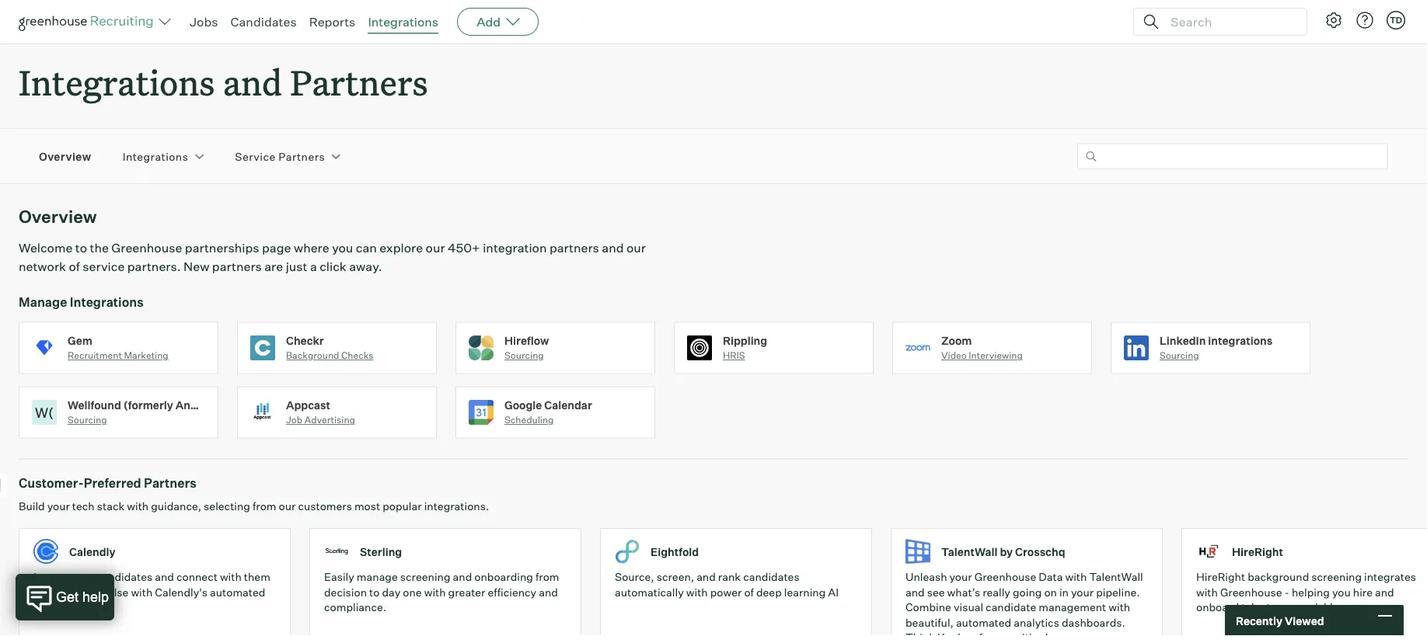 Task type: vqa. For each thing, say whether or not it's contained in the screenshot.
our
yes



Task type: locate. For each thing, give the bounding box(es) containing it.
source, screen, and rank candidates automatically with power of deep learning ai
[[615, 571, 839, 600]]

0 horizontal spatial automated
[[210, 586, 266, 600]]

integrations and partners
[[19, 59, 428, 105]]

checkr background checks
[[286, 334, 374, 362]]

talentwall
[[942, 546, 998, 559], [1090, 571, 1144, 585]]

sourcing inside wellfound (formerly angellist talent) sourcing
[[68, 415, 107, 426]]

hireright for hireright background screening integrates with greenhouse - helping you hire and onboard talent more quickly.
[[1197, 571, 1246, 585]]

partners up guidance,
[[144, 476, 197, 492]]

with up onboard
[[1197, 586, 1219, 600]]

1 vertical spatial of
[[745, 586, 754, 600]]

the
[[90, 240, 109, 256]]

0 horizontal spatial to
[[75, 240, 87, 256]]

1 vertical spatial overview
[[19, 206, 97, 228]]

of
[[69, 259, 80, 275], [745, 586, 754, 600]]

1 vertical spatial talentwall
[[1090, 571, 1144, 585]]

sourcing down linkedin
[[1160, 350, 1200, 362]]

customer-preferred partners
[[19, 476, 197, 492]]

with right one
[[424, 586, 446, 600]]

partnerships
[[185, 240, 259, 256]]

w(
[[35, 404, 54, 421]]

just
[[286, 259, 308, 275]]

1 screening from the left
[[400, 571, 451, 585]]

helping
[[1293, 586, 1331, 600]]

automated
[[210, 586, 266, 600], [957, 617, 1012, 630]]

partners inside service partners link
[[279, 150, 325, 163]]

partners for customer-preferred partners
[[144, 476, 197, 492]]

(formerly
[[123, 399, 173, 412]]

screening inside hireright background screening integrates with greenhouse - helping you hire and onboard talent more quickly.
[[1312, 571, 1363, 585]]

0 vertical spatial your
[[47, 500, 70, 514]]

partners right service
[[279, 150, 325, 163]]

partners for integrations and partners
[[290, 59, 428, 105]]

with
[[127, 500, 149, 514], [220, 571, 242, 585], [1066, 571, 1088, 585], [131, 586, 153, 600], [424, 586, 446, 600], [687, 586, 708, 600], [1197, 586, 1219, 600], [1109, 601, 1131, 615]]

eightfold
[[651, 546, 699, 559]]

network
[[19, 259, 66, 275]]

screening up helping in the right bottom of the page
[[1312, 571, 1363, 585]]

greenhouse up talent
[[1221, 586, 1283, 600]]

and inside the impress top candidates and connect with them before anyone else with calendly's automated scheduling.
[[155, 571, 174, 585]]

0 vertical spatial partners
[[290, 59, 428, 105]]

with right stack
[[127, 500, 149, 514]]

1 vertical spatial your
[[950, 571, 973, 585]]

1 horizontal spatial candidates
[[744, 571, 800, 585]]

0 vertical spatial from
[[253, 500, 277, 514]]

learning
[[785, 586, 826, 600]]

0 horizontal spatial sourcing
[[68, 415, 107, 426]]

hireright background screening integrates with greenhouse - helping you hire and onboard talent more quickly.
[[1197, 571, 1417, 615]]

screening for one
[[400, 571, 451, 585]]

you
[[332, 240, 353, 256], [1333, 586, 1351, 600]]

1 vertical spatial partners
[[279, 150, 325, 163]]

sterling
[[360, 546, 402, 559]]

to down manage
[[369, 586, 380, 600]]

and inside welcome to the greenhouse partnerships page where you can explore our 450+ integration partners and our network of service partners. new partners are just a click away.
[[602, 240, 624, 256]]

greenhouse recruiting image
[[19, 12, 159, 31]]

linkedin integrations sourcing
[[1160, 334, 1273, 362]]

your up management
[[1072, 586, 1094, 600]]

automated up for
[[957, 617, 1012, 630]]

1 horizontal spatial of
[[745, 586, 754, 600]]

0 vertical spatial to
[[75, 240, 87, 256]]

automatically
[[615, 586, 684, 600]]

talentwall inside unleash your greenhouse data with talentwall and see what's really going on in your pipeline. combine visual candidate management with beautiful, automated analytics dashboards. think kanban for recruiting!
[[1090, 571, 1144, 585]]

partners right the integration on the left
[[550, 240, 600, 256]]

away.
[[349, 259, 382, 275]]

automated inside the impress top candidates and connect with them before anyone else with calendly's automated scheduling.
[[210, 586, 266, 600]]

greenhouse up really
[[975, 571, 1037, 585]]

hireright inside hireright background screening integrates with greenhouse - helping you hire and onboard talent more quickly.
[[1197, 571, 1246, 585]]

hireflow sourcing
[[505, 334, 549, 362]]

1 horizontal spatial your
[[950, 571, 973, 585]]

with up in
[[1066, 571, 1088, 585]]

sourcing down wellfound
[[68, 415, 107, 426]]

with inside 'source, screen, and rank candidates automatically with power of deep learning ai'
[[687, 586, 708, 600]]

popular
[[383, 500, 422, 514]]

you left "hire"
[[1333, 586, 1351, 600]]

gem
[[68, 334, 92, 348]]

hireright for hireright
[[1233, 546, 1284, 559]]

sourcing inside hireflow sourcing
[[505, 350, 544, 362]]

2 screening from the left
[[1312, 571, 1363, 585]]

background
[[286, 350, 339, 362]]

and
[[223, 59, 282, 105], [602, 240, 624, 256], [155, 571, 174, 585], [453, 571, 472, 585], [697, 571, 716, 585], [539, 586, 558, 600], [906, 586, 925, 600], [1376, 586, 1395, 600]]

you inside hireright background screening integrates with greenhouse - helping you hire and onboard talent more quickly.
[[1333, 586, 1351, 600]]

candidates up 'deep'
[[744, 571, 800, 585]]

and inside hireright background screening integrates with greenhouse - helping you hire and onboard talent more quickly.
[[1376, 586, 1395, 600]]

rank
[[719, 571, 741, 585]]

linkedin
[[1160, 334, 1207, 348]]

manage integrations
[[19, 295, 144, 310]]

candidates
[[96, 571, 153, 585], [744, 571, 800, 585]]

with right else
[[131, 586, 153, 600]]

1 horizontal spatial sourcing
[[505, 350, 544, 362]]

0 vertical spatial integrations link
[[368, 14, 439, 30]]

configure image
[[1325, 11, 1344, 30]]

partners down reports
[[290, 59, 428, 105]]

1 horizontal spatial automated
[[957, 617, 1012, 630]]

1 candidates from the left
[[96, 571, 153, 585]]

1 vertical spatial greenhouse
[[975, 571, 1037, 585]]

2 vertical spatial greenhouse
[[1221, 586, 1283, 600]]

sourcing down the hireflow
[[505, 350, 544, 362]]

1 vertical spatial integrations link
[[123, 149, 188, 164]]

0 horizontal spatial integrations link
[[123, 149, 188, 164]]

0 vertical spatial partners
[[550, 240, 600, 256]]

our
[[426, 240, 445, 256], [627, 240, 646, 256], [279, 500, 296, 514]]

data
[[1039, 571, 1063, 585]]

page
[[262, 240, 291, 256]]

of left service
[[69, 259, 80, 275]]

of left 'deep'
[[745, 586, 754, 600]]

0 horizontal spatial from
[[253, 500, 277, 514]]

manage
[[19, 295, 67, 310]]

with down screen,
[[687, 586, 708, 600]]

0 vertical spatial talentwall
[[942, 546, 998, 559]]

0 horizontal spatial our
[[279, 500, 296, 514]]

0 horizontal spatial you
[[332, 240, 353, 256]]

1 horizontal spatial talentwall
[[1090, 571, 1144, 585]]

None text field
[[1078, 144, 1389, 169]]

automated down them on the left
[[210, 586, 266, 600]]

recently
[[1237, 615, 1283, 628]]

top
[[77, 571, 94, 585]]

overview link
[[39, 149, 91, 164]]

and inside unleash your greenhouse data with talentwall and see what's really going on in your pipeline. combine visual candidate management with beautiful, automated analytics dashboards. think kanban for recruiting!
[[906, 586, 925, 600]]

1 vertical spatial automated
[[957, 617, 1012, 630]]

to
[[75, 240, 87, 256], [369, 586, 380, 600]]

from
[[253, 500, 277, 514], [536, 571, 560, 585]]

0 horizontal spatial greenhouse
[[111, 240, 182, 256]]

integration
[[483, 240, 547, 256]]

day
[[382, 586, 401, 600]]

1 vertical spatial hireright
[[1197, 571, 1246, 585]]

screening inside easily manage screening and onboarding from decision to day one with greater efficiency and compliance.
[[400, 571, 451, 585]]

your down customer-
[[47, 500, 70, 514]]

to inside easily manage screening and onboarding from decision to day one with greater efficiency and compliance.
[[369, 586, 380, 600]]

2 horizontal spatial your
[[1072, 586, 1094, 600]]

greenhouse inside welcome to the greenhouse partnerships page where you can explore our 450+ integration partners and our network of service partners. new partners are just a click away.
[[111, 240, 182, 256]]

your for unleash
[[950, 571, 973, 585]]

1 vertical spatial you
[[1333, 586, 1351, 600]]

0 horizontal spatial your
[[47, 500, 70, 514]]

screen,
[[657, 571, 695, 585]]

hireright up background
[[1233, 546, 1284, 559]]

think
[[906, 632, 936, 637]]

1 vertical spatial from
[[536, 571, 560, 585]]

build your tech stack with guidance, selecting from our customers most popular integrations.
[[19, 500, 489, 514]]

and inside 'source, screen, and rank candidates automatically with power of deep learning ai'
[[697, 571, 716, 585]]

jobs
[[190, 14, 218, 30]]

deep
[[757, 586, 782, 600]]

to left the
[[75, 240, 87, 256]]

1 horizontal spatial greenhouse
[[975, 571, 1037, 585]]

0 horizontal spatial of
[[69, 259, 80, 275]]

0 horizontal spatial screening
[[400, 571, 451, 585]]

0 vertical spatial hireright
[[1233, 546, 1284, 559]]

2 horizontal spatial greenhouse
[[1221, 586, 1283, 600]]

with down "pipeline."
[[1109, 601, 1131, 615]]

sourcing inside linkedin integrations sourcing
[[1160, 350, 1200, 362]]

explore
[[380, 240, 423, 256]]

0 vertical spatial of
[[69, 259, 80, 275]]

1 horizontal spatial screening
[[1312, 571, 1363, 585]]

1 vertical spatial to
[[369, 586, 380, 600]]

talent
[[1242, 601, 1272, 615]]

0 vertical spatial greenhouse
[[111, 240, 182, 256]]

0 vertical spatial you
[[332, 240, 353, 256]]

screening up one
[[400, 571, 451, 585]]

hireright up onboard
[[1197, 571, 1246, 585]]

2 vertical spatial your
[[1072, 586, 1094, 600]]

stack
[[97, 500, 125, 514]]

1 vertical spatial partners
[[212, 259, 262, 275]]

from up efficiency
[[536, 571, 560, 585]]

integrates
[[1365, 571, 1417, 585]]

overview
[[39, 150, 91, 163], [19, 206, 97, 228]]

manage
[[357, 571, 398, 585]]

2 vertical spatial partners
[[144, 476, 197, 492]]

are
[[265, 259, 283, 275]]

jobs link
[[190, 14, 218, 30]]

connect
[[177, 571, 218, 585]]

your up 'what's'
[[950, 571, 973, 585]]

1 horizontal spatial from
[[536, 571, 560, 585]]

0 vertical spatial automated
[[210, 586, 266, 600]]

1 horizontal spatial partners
[[550, 240, 600, 256]]

appcast job advertising
[[286, 399, 355, 426]]

greenhouse up partners.
[[111, 240, 182, 256]]

2 candidates from the left
[[744, 571, 800, 585]]

from right selecting
[[253, 500, 277, 514]]

add
[[477, 14, 501, 30]]

recruitment
[[68, 350, 122, 362]]

1 horizontal spatial you
[[1333, 586, 1351, 600]]

partners down partnerships
[[212, 259, 262, 275]]

talentwall up "pipeline."
[[1090, 571, 1144, 585]]

service
[[83, 259, 125, 275]]

talentwall left the by
[[942, 546, 998, 559]]

google
[[505, 399, 542, 412]]

2 horizontal spatial sourcing
[[1160, 350, 1200, 362]]

management
[[1039, 601, 1107, 615]]

candidates up else
[[96, 571, 153, 585]]

hris
[[723, 350, 746, 362]]

partners
[[290, 59, 428, 105], [279, 150, 325, 163], [144, 476, 197, 492]]

0 horizontal spatial candidates
[[96, 571, 153, 585]]

you up "click"
[[332, 240, 353, 256]]

on
[[1045, 586, 1058, 600]]

from inside easily manage screening and onboarding from decision to day one with greater efficiency and compliance.
[[536, 571, 560, 585]]

click
[[320, 259, 347, 275]]

1 horizontal spatial to
[[369, 586, 380, 600]]

beautiful,
[[906, 617, 954, 630]]



Task type: describe. For each thing, give the bounding box(es) containing it.
one
[[403, 586, 422, 600]]

450+
[[448, 240, 480, 256]]

automated inside unleash your greenhouse data with talentwall and see what's really going on in your pipeline. combine visual candidate management with beautiful, automated analytics dashboards. think kanban for recruiting!
[[957, 617, 1012, 630]]

onboarding
[[475, 571, 533, 585]]

integrations.
[[424, 500, 489, 514]]

more
[[1274, 601, 1300, 615]]

service partners link
[[235, 149, 325, 164]]

gem recruitment marketing
[[68, 334, 169, 362]]

by
[[1001, 546, 1013, 559]]

of inside 'source, screen, and rank candidates automatically with power of deep learning ai'
[[745, 586, 754, 600]]

scheduling
[[505, 415, 554, 426]]

talent)
[[229, 399, 267, 412]]

unleash your greenhouse data with talentwall and see what's really going on in your pipeline. combine visual candidate management with beautiful, automated analytics dashboards. think kanban for recruiting!
[[906, 571, 1144, 637]]

compliance.
[[324, 601, 387, 615]]

google calendar scheduling
[[505, 399, 592, 426]]

guidance,
[[151, 500, 201, 514]]

checkr
[[286, 334, 324, 348]]

interviewing
[[969, 350, 1023, 362]]

recruiting!
[[996, 632, 1049, 637]]

-
[[1285, 586, 1290, 600]]

1 horizontal spatial our
[[426, 240, 445, 256]]

greenhouse inside hireright background screening integrates with greenhouse - helping you hire and onboard talent more quickly.
[[1221, 586, 1283, 600]]

customers
[[298, 500, 352, 514]]

of inside welcome to the greenhouse partnerships page where you can explore our 450+ integration partners and our network of service partners. new partners are just a click away.
[[69, 259, 80, 275]]

recently viewed
[[1237, 615, 1325, 628]]

to inside welcome to the greenhouse partnerships page where you can explore our 450+ integration partners and our network of service partners. new partners are just a click away.
[[75, 240, 87, 256]]

reports link
[[309, 14, 356, 30]]

new
[[184, 259, 210, 275]]

td
[[1390, 15, 1403, 25]]

welcome to the greenhouse partnerships page where you can explore our 450+ integration partners and our network of service partners. new partners are just a click away.
[[19, 240, 646, 275]]

crosschq
[[1016, 546, 1066, 559]]

you inside welcome to the greenhouse partnerships page where you can explore our 450+ integration partners and our network of service partners. new partners are just a click away.
[[332, 240, 353, 256]]

for
[[980, 632, 994, 637]]

can
[[356, 240, 377, 256]]

0 horizontal spatial partners
[[212, 259, 262, 275]]

combine
[[906, 601, 952, 615]]

hireflow
[[505, 334, 549, 348]]

service partners
[[235, 150, 325, 163]]

0 horizontal spatial talentwall
[[942, 546, 998, 559]]

selecting
[[204, 500, 250, 514]]

zoom video interviewing
[[942, 334, 1023, 362]]

advertising
[[305, 415, 355, 426]]

scheduling.
[[33, 601, 93, 615]]

with inside easily manage screening and onboarding from decision to day one with greater efficiency and compliance.
[[424, 586, 446, 600]]

0 vertical spatial overview
[[39, 150, 91, 163]]

checks
[[341, 350, 374, 362]]

viewed
[[1286, 615, 1325, 628]]

customer-
[[19, 476, 84, 492]]

candidates inside the impress top candidates and connect with them before anyone else with calendly's automated scheduling.
[[96, 571, 153, 585]]

your for build
[[47, 500, 70, 514]]

service
[[235, 150, 276, 163]]

marketing
[[124, 350, 169, 362]]

in
[[1060, 586, 1069, 600]]

impress top candidates and connect with them before anyone else with calendly's automated scheduling.
[[33, 571, 271, 615]]

candidates inside 'source, screen, and rank candidates automatically with power of deep learning ai'
[[744, 571, 800, 585]]

integrations
[[1209, 334, 1273, 348]]

greenhouse inside unleash your greenhouse data with talentwall and see what's really going on in your pipeline. combine visual candidate management with beautiful, automated analytics dashboards. think kanban for recruiting!
[[975, 571, 1037, 585]]

a
[[310, 259, 317, 275]]

kanban
[[938, 632, 977, 637]]

with left them on the left
[[220, 571, 242, 585]]

decision
[[324, 586, 367, 600]]

reports
[[309, 14, 356, 30]]

talentwall by crosschq
[[942, 546, 1066, 559]]

partners.
[[127, 259, 181, 275]]

analytics
[[1014, 617, 1060, 630]]

calendly
[[69, 546, 116, 559]]

candidate
[[986, 601, 1037, 615]]

rippling hris
[[723, 334, 768, 362]]

most
[[355, 500, 380, 514]]

impress
[[33, 571, 74, 585]]

before
[[33, 586, 66, 600]]

where
[[294, 240, 330, 256]]

2 horizontal spatial our
[[627, 240, 646, 256]]

angellist
[[176, 399, 227, 412]]

job
[[286, 415, 303, 426]]

what's
[[948, 586, 981, 600]]

easily manage screening and onboarding from decision to day one with greater efficiency and compliance.
[[324, 571, 560, 615]]

with inside hireright background screening integrates with greenhouse - helping you hire and onboard talent more quickly.
[[1197, 586, 1219, 600]]

wellfound (formerly angellist talent) sourcing
[[68, 399, 267, 426]]

efficiency
[[488, 586, 537, 600]]

else
[[108, 586, 129, 600]]

easily
[[324, 571, 355, 585]]

anyone
[[69, 586, 106, 600]]

Search text field
[[1167, 10, 1293, 33]]

wellfound
[[68, 399, 121, 412]]

screening for hire
[[1312, 571, 1363, 585]]

tech
[[72, 500, 95, 514]]

quickly.
[[1303, 601, 1342, 615]]

calendar
[[545, 399, 592, 412]]

1 horizontal spatial integrations link
[[368, 14, 439, 30]]

welcome
[[19, 240, 73, 256]]

hire
[[1354, 586, 1373, 600]]

greater
[[448, 586, 486, 600]]

source,
[[615, 571, 655, 585]]

ai
[[829, 586, 839, 600]]



